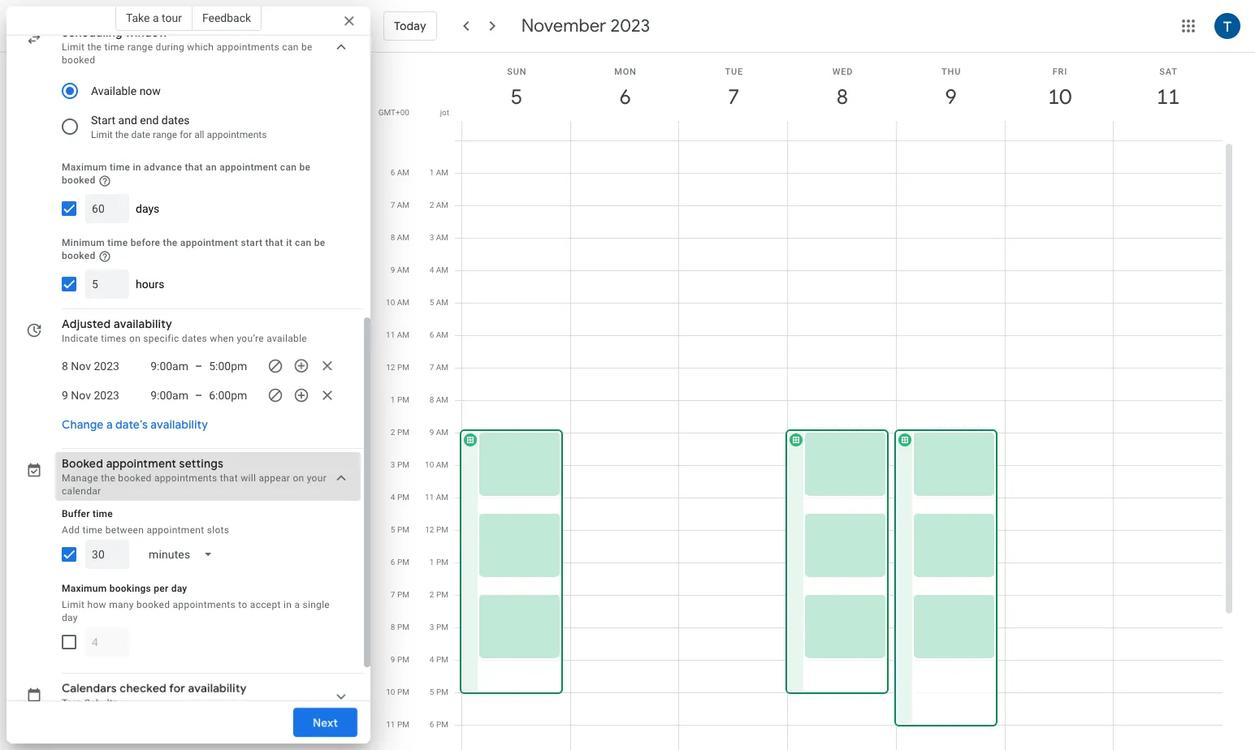 Task type: locate. For each thing, give the bounding box(es) containing it.
7 am left 2 am
[[390, 201, 409, 210]]

be
[[301, 41, 312, 53], [299, 162, 311, 173], [314, 237, 325, 248]]

end time text field for start time text box
[[209, 386, 254, 405]]

2 end time text field from the top
[[209, 386, 254, 405]]

1 vertical spatial maximum
[[62, 583, 107, 594]]

1 vertical spatial can
[[280, 162, 297, 173]]

the down and
[[115, 129, 129, 141]]

time right buffer
[[93, 508, 113, 520]]

8
[[836, 84, 847, 110], [390, 233, 395, 242], [429, 396, 434, 405], [391, 623, 395, 632]]

1 horizontal spatial 6 pm
[[430, 721, 448, 730]]

that left 'will'
[[220, 473, 238, 484]]

a inside "maximum bookings per day limit how many booked appointments to accept in a single day"
[[294, 599, 300, 611]]

1 vertical spatial a
[[106, 417, 113, 432]]

booked up the buffer time add time between appointment slots
[[118, 473, 152, 484]]

0 vertical spatial 6 am
[[390, 168, 409, 177]]

0 vertical spatial dates
[[162, 114, 190, 127]]

time
[[104, 41, 125, 53], [110, 162, 130, 173], [107, 237, 128, 248], [93, 508, 113, 520], [82, 525, 103, 536]]

day right the "per"
[[171, 583, 187, 594]]

limit down scheduling
[[62, 41, 85, 53]]

appointment left start
[[180, 237, 238, 248]]

0 vertical spatial limit
[[62, 41, 85, 53]]

tue
[[725, 67, 743, 77]]

9 inside thu 9
[[944, 84, 956, 110]]

friday, 10 november element
[[1041, 79, 1078, 116]]

10 am
[[386, 298, 409, 307], [425, 461, 448, 470]]

time left the before
[[107, 237, 128, 248]]

on
[[129, 333, 141, 344], [293, 473, 304, 484]]

10 inside the 10 column header
[[1047, 84, 1070, 110]]

wed
[[832, 67, 853, 77]]

date text field down indicate
[[62, 356, 119, 376]]

appointments down 'feedback' button
[[217, 41, 280, 53]]

time right the add
[[82, 525, 103, 536]]

maximum inside maximum time in advance that an appointment can be booked
[[62, 162, 107, 173]]

booked
[[62, 456, 103, 471]]

time down scheduling
[[104, 41, 125, 53]]

can
[[282, 41, 299, 53], [280, 162, 297, 173], [295, 237, 312, 248]]

booked
[[62, 54, 95, 66], [62, 175, 96, 186], [62, 250, 96, 261], [118, 473, 152, 484], [136, 599, 170, 611]]

0 vertical spatial in
[[133, 162, 141, 173]]

appointments down settings at the left bottom
[[154, 473, 217, 484]]

that inside maximum time in advance that an appointment can be booked
[[185, 162, 203, 173]]

1 date text field from the top
[[62, 356, 119, 376]]

11 inside 11 "column header"
[[1156, 84, 1179, 110]]

wednesday, 8 november element
[[824, 79, 861, 116]]

0 vertical spatial 3
[[429, 233, 434, 242]]

maximum up how on the left bottom of page
[[62, 583, 107, 594]]

appointment inside the buffer time add time between appointment slots
[[147, 525, 204, 536]]

the right manage
[[101, 473, 115, 484]]

6
[[618, 84, 630, 110], [390, 168, 395, 177], [429, 331, 434, 340], [391, 558, 395, 567], [430, 721, 434, 730]]

4 cell from the left
[[786, 141, 897, 751]]

sat
[[1160, 67, 1178, 77]]

thu 9
[[942, 67, 961, 110]]

0 horizontal spatial on
[[129, 333, 141, 344]]

take
[[126, 11, 150, 24]]

0 vertical spatial 7 am
[[390, 201, 409, 210]]

be inside "scheduling window limit the time range during which appointments can be booked"
[[301, 41, 312, 53]]

0 vertical spatial 3 pm
[[391, 461, 409, 470]]

12 pm
[[386, 363, 409, 372], [425, 526, 448, 535]]

1 horizontal spatial a
[[153, 11, 159, 24]]

2 vertical spatial be
[[314, 237, 325, 248]]

9
[[944, 84, 956, 110], [390, 266, 395, 275], [429, 428, 434, 437], [391, 656, 395, 665]]

–
[[195, 360, 202, 373], [195, 389, 202, 402]]

can inside "scheduling window limit the time range during which appointments can be booked"
[[282, 41, 299, 53]]

am
[[397, 168, 409, 177], [436, 168, 448, 177], [397, 201, 409, 210], [436, 201, 448, 210], [397, 233, 409, 242], [436, 233, 448, 242], [397, 266, 409, 275], [436, 266, 448, 275], [397, 298, 409, 307], [436, 298, 448, 307], [397, 331, 409, 340], [436, 331, 448, 340], [436, 363, 448, 372], [436, 396, 448, 405], [436, 428, 448, 437], [436, 461, 448, 470], [436, 493, 448, 502]]

availability
[[114, 317, 172, 331], [151, 417, 208, 432], [188, 681, 247, 696]]

range down "window"
[[127, 41, 153, 53]]

advance
[[144, 162, 182, 173]]

2 horizontal spatial that
[[265, 237, 283, 248]]

1 vertical spatial on
[[293, 473, 304, 484]]

3 cell from the left
[[680, 141, 788, 751]]

1 horizontal spatial 6 am
[[429, 331, 448, 340]]

for right checked
[[169, 681, 185, 696]]

3 pm
[[391, 461, 409, 470], [430, 623, 448, 632]]

1 horizontal spatial 3 pm
[[430, 623, 448, 632]]

0 vertical spatial 4 pm
[[391, 493, 409, 502]]

settings
[[179, 456, 224, 471]]

adjusted
[[62, 317, 111, 331]]

6 am
[[390, 168, 409, 177], [429, 331, 448, 340]]

limit down "start"
[[91, 129, 113, 141]]

2 pm
[[391, 428, 409, 437], [430, 591, 448, 600]]

2 vertical spatial can
[[295, 237, 312, 248]]

be inside maximum time in advance that an appointment can be booked
[[299, 162, 311, 173]]

0 vertical spatial 11 am
[[386, 331, 409, 340]]

appointments inside "scheduling window limit the time range during which appointments can be booked"
[[217, 41, 280, 53]]

3 am
[[429, 233, 448, 242]]

booked down the "per"
[[136, 599, 170, 611]]

1 vertical spatial range
[[153, 129, 177, 141]]

2 vertical spatial a
[[294, 599, 300, 611]]

1 vertical spatial 12
[[425, 526, 434, 535]]

End time text field
[[209, 356, 254, 376], [209, 386, 254, 405]]

0 vertical spatial date text field
[[62, 356, 119, 376]]

7 cell from the left
[[1114, 141, 1223, 751]]

tuesday, 7 november element
[[715, 79, 753, 116]]

2 vertical spatial 2
[[430, 591, 434, 600]]

1 vertical spatial availability
[[151, 417, 208, 432]]

for inside calendars checked for availability tara schultz
[[169, 681, 185, 696]]

november
[[521, 15, 606, 37]]

0 vertical spatial be
[[301, 41, 312, 53]]

1 horizontal spatial 5 pm
[[430, 688, 448, 697]]

7 am
[[390, 201, 409, 210], [429, 363, 448, 372]]

availability inside adjusted availability indicate times on specific dates when you're available
[[114, 317, 172, 331]]

the inside start and end dates limit the date range for all appointments
[[115, 129, 129, 141]]

0 vertical spatial end time text field
[[209, 356, 254, 376]]

1 vertical spatial in
[[284, 599, 292, 611]]

– for start time text field at the left of the page
[[195, 360, 202, 373]]

0 vertical spatial day
[[171, 583, 187, 594]]

6 pm up 7 pm
[[391, 558, 409, 567]]

a left tour
[[153, 11, 159, 24]]

1 vertical spatial dates
[[182, 333, 207, 344]]

in right accept
[[284, 599, 292, 611]]

0 vertical spatial 8 am
[[390, 233, 409, 242]]

option group
[[55, 73, 335, 145]]

4
[[429, 266, 434, 275], [391, 493, 395, 502], [430, 656, 434, 665]]

5 up 7 pm
[[391, 526, 395, 535]]

appointment
[[219, 162, 277, 173], [180, 237, 238, 248], [106, 456, 176, 471], [147, 525, 204, 536]]

that
[[185, 162, 203, 173], [265, 237, 283, 248], [220, 473, 238, 484]]

dates inside adjusted availability indicate times on specific dates when you're available
[[182, 333, 207, 344]]

7 down tue
[[727, 84, 739, 110]]

the right the before
[[163, 237, 178, 248]]

0 vertical spatial that
[[185, 162, 203, 173]]

appointments inside booked appointment settings manage the booked appointments that will appear on your calendar
[[154, 473, 217, 484]]

None field
[[136, 540, 226, 569]]

1 vertical spatial 9 am
[[429, 428, 448, 437]]

it
[[286, 237, 292, 248]]

range
[[127, 41, 153, 53], [153, 129, 177, 141]]

0 horizontal spatial 8 am
[[390, 233, 409, 242]]

minimum time before the appointment start that it can be booked
[[62, 237, 325, 261]]

0 vertical spatial –
[[195, 360, 202, 373]]

appointment inside booked appointment settings manage the booked appointments that will appear on your calendar
[[106, 456, 176, 471]]

availability inside button
[[151, 417, 208, 432]]

0 vertical spatial 10 am
[[386, 298, 409, 307]]

0 horizontal spatial 2 pm
[[391, 428, 409, 437]]

booked down scheduling
[[62, 54, 95, 66]]

1 vertical spatial 3
[[391, 461, 395, 470]]

for left all
[[180, 129, 192, 141]]

0 vertical spatial 9 am
[[390, 266, 409, 275]]

now
[[139, 84, 161, 97]]

1 vertical spatial that
[[265, 237, 283, 248]]

2 maximum from the top
[[62, 583, 107, 594]]

1 horizontal spatial 8 am
[[429, 396, 448, 405]]

0 vertical spatial 2
[[429, 201, 434, 210]]

1 horizontal spatial in
[[284, 599, 292, 611]]

2 – from the top
[[195, 389, 202, 402]]

0 vertical spatial for
[[180, 129, 192, 141]]

start
[[241, 237, 263, 248]]

date text field up change
[[62, 386, 119, 405]]

1 horizontal spatial 9 am
[[429, 428, 448, 437]]

range down end
[[153, 129, 177, 141]]

– right start time text box
[[195, 389, 202, 402]]

available
[[91, 84, 137, 97]]

1 horizontal spatial 12
[[425, 526, 434, 535]]

0 horizontal spatial 3 pm
[[391, 461, 409, 470]]

booked down minimum
[[62, 250, 96, 261]]

limit inside start and end dates limit the date range for all appointments
[[91, 129, 113, 141]]

6 down mon
[[618, 84, 630, 110]]

0 horizontal spatial 7 am
[[390, 201, 409, 210]]

– right start time text field at the left of the page
[[195, 360, 202, 373]]

for
[[180, 129, 192, 141], [169, 681, 185, 696]]

appointment inside minimum time before the appointment start that it can be booked
[[180, 237, 238, 248]]

the down scheduling
[[87, 41, 102, 53]]

1 vertical spatial 8 am
[[429, 396, 448, 405]]

2 vertical spatial that
[[220, 473, 238, 484]]

0 horizontal spatial 1 pm
[[391, 396, 409, 405]]

appointments left to
[[173, 599, 236, 611]]

2 vertical spatial 1
[[430, 558, 434, 567]]

1 maximum from the top
[[62, 162, 107, 173]]

1 vertical spatial for
[[169, 681, 185, 696]]

0 vertical spatial availability
[[114, 317, 172, 331]]

availability right checked
[[188, 681, 247, 696]]

2 vertical spatial availability
[[188, 681, 247, 696]]

0 horizontal spatial 12 pm
[[386, 363, 409, 372]]

availability for date's
[[151, 417, 208, 432]]

maximum inside "maximum bookings per day limit how many booked appointments to accept in a single day"
[[62, 583, 107, 594]]

Date text field
[[62, 356, 119, 376], [62, 386, 119, 405]]

a left single
[[294, 599, 300, 611]]

10
[[1047, 84, 1070, 110], [386, 298, 395, 307], [425, 461, 434, 470], [386, 688, 395, 697]]

1 vertical spatial 6 pm
[[430, 721, 448, 730]]

1 vertical spatial 10 am
[[425, 461, 448, 470]]

1 horizontal spatial that
[[220, 473, 238, 484]]

Start time text field
[[143, 386, 188, 405]]

7 am down 5 am
[[429, 363, 448, 372]]

an
[[206, 162, 217, 173]]

6 pm right 11 pm
[[430, 721, 448, 730]]

0 horizontal spatial a
[[106, 417, 113, 432]]

on left your
[[293, 473, 304, 484]]

1 horizontal spatial on
[[293, 473, 304, 484]]

dates
[[162, 114, 190, 127], [182, 333, 207, 344]]

appointments right all
[[207, 129, 267, 141]]

0 horizontal spatial 10 am
[[386, 298, 409, 307]]

5 pm right the 10 pm
[[430, 688, 448, 697]]

1 am
[[429, 168, 448, 177]]

0 vertical spatial on
[[129, 333, 141, 344]]

2 date text field from the top
[[62, 386, 119, 405]]

add
[[62, 525, 80, 536]]

Maximum bookings per day number field
[[92, 628, 123, 657]]

for inside start and end dates limit the date range for all appointments
[[180, 129, 192, 141]]

4 pm
[[391, 493, 409, 502], [430, 656, 448, 665]]

11
[[1156, 84, 1179, 110], [386, 331, 395, 340], [425, 493, 434, 502], [386, 721, 395, 730]]

2 vertical spatial 3
[[430, 623, 434, 632]]

1 vertical spatial be
[[299, 162, 311, 173]]

1 – from the top
[[195, 360, 202, 373]]

indicate
[[62, 333, 98, 344]]

1 horizontal spatial 4 pm
[[430, 656, 448, 665]]

appointment left slots
[[147, 525, 204, 536]]

row
[[455, 141, 1223, 751]]

6 cell from the left
[[1005, 141, 1114, 751]]

limit inside "maximum bookings per day limit how many booked appointments to accept in a single day"
[[62, 599, 85, 611]]

day
[[171, 583, 187, 594], [62, 612, 78, 624]]

in
[[133, 162, 141, 173], [284, 599, 292, 611]]

that left it
[[265, 237, 283, 248]]

6 am down 5 am
[[429, 331, 448, 340]]

maximum up maximum days in advance that an appointment can be booked number field
[[62, 162, 107, 173]]

0 horizontal spatial 11 am
[[386, 331, 409, 340]]

pm
[[397, 363, 409, 372], [397, 396, 409, 405], [397, 428, 409, 437], [397, 461, 409, 470], [397, 493, 409, 502], [397, 526, 409, 535], [436, 526, 448, 535], [397, 558, 409, 567], [436, 558, 448, 567], [397, 591, 409, 600], [436, 591, 448, 600], [397, 623, 409, 632], [436, 623, 448, 632], [397, 656, 409, 665], [436, 656, 448, 665], [397, 688, 409, 697], [436, 688, 448, 697], [397, 721, 409, 730], [436, 721, 448, 730]]

booked inside "scheduling window limit the time range during which appointments can be booked"
[[62, 54, 95, 66]]

how
[[87, 599, 106, 611]]

time inside minimum time before the appointment start that it can be booked
[[107, 237, 128, 248]]

time for buffer
[[93, 508, 113, 520]]

0 vertical spatial 12
[[386, 363, 395, 372]]

dates right end
[[162, 114, 190, 127]]

a left the date's
[[106, 417, 113, 432]]

on inside booked appointment settings manage the booked appointments that will appear on your calendar
[[293, 473, 304, 484]]

time inside maximum time in advance that an appointment can be booked
[[110, 162, 130, 173]]

day up "calendars"
[[62, 612, 78, 624]]

1
[[429, 168, 434, 177], [391, 396, 395, 405], [430, 558, 434, 567]]

7 down 5 am
[[429, 363, 434, 372]]

slots
[[207, 525, 229, 536]]

appointment right the an
[[219, 162, 277, 173]]

time inside "scheduling window limit the time range during which appointments can be booked"
[[104, 41, 125, 53]]

1 vertical spatial 1 pm
[[430, 558, 448, 567]]

appointment down change a date's availability button
[[106, 456, 176, 471]]

1 vertical spatial 5 pm
[[430, 688, 448, 697]]

cell
[[460, 141, 571, 751], [571, 141, 680, 751], [680, 141, 788, 751], [786, 141, 897, 751], [894, 141, 1005, 751], [1005, 141, 1114, 751], [1114, 141, 1223, 751]]

7 column header
[[679, 53, 788, 141]]

can inside minimum time before the appointment start that it can be booked
[[295, 237, 312, 248]]

dates left when
[[182, 333, 207, 344]]

8 am
[[390, 233, 409, 242], [429, 396, 448, 405]]

grid containing 5
[[377, 53, 1236, 751]]

on right 'times'
[[129, 333, 141, 344]]

limit for maximum
[[62, 599, 85, 611]]

in left advance
[[133, 162, 141, 173]]

today button
[[383, 6, 437, 45]]

that left the an
[[185, 162, 203, 173]]

9 am
[[390, 266, 409, 275], [429, 428, 448, 437]]

0 vertical spatial maximum
[[62, 162, 107, 173]]

sat 11
[[1156, 67, 1179, 110]]

6 right 11 pm
[[430, 721, 434, 730]]

time left advance
[[110, 162, 130, 173]]

1 end time text field from the top
[[209, 356, 254, 376]]

1 vertical spatial limit
[[91, 129, 113, 141]]

availability up specific
[[114, 317, 172, 331]]

availability inside calendars checked for availability tara schultz
[[188, 681, 247, 696]]

5 pm up 7 pm
[[391, 526, 409, 535]]

5 down 'sun'
[[510, 84, 521, 110]]

change a date's availability
[[62, 417, 208, 432]]

booked up maximum days in advance that an appointment can be booked number field
[[62, 175, 96, 186]]

end
[[140, 114, 159, 127]]

you're
[[237, 333, 264, 344]]

the inside "scheduling window limit the time range during which appointments can be booked"
[[87, 41, 102, 53]]

a for change
[[106, 417, 113, 432]]

availability down start time text box
[[151, 417, 208, 432]]

time for maximum
[[110, 162, 130, 173]]

5 pm
[[391, 526, 409, 535], [430, 688, 448, 697]]

1 vertical spatial end time text field
[[209, 386, 254, 405]]

limit left how on the left bottom of page
[[62, 599, 85, 611]]

6 am left 1 am
[[390, 168, 409, 177]]

booked inside maximum time in advance that an appointment can be booked
[[62, 175, 96, 186]]

2023
[[610, 15, 650, 37]]

today
[[394, 19, 426, 33]]

1 vertical spatial date text field
[[62, 386, 119, 405]]

appear
[[259, 473, 290, 484]]

sunday, 5 november element
[[498, 79, 535, 116]]

limit
[[62, 41, 85, 53], [91, 129, 113, 141], [62, 599, 85, 611]]

0 horizontal spatial 5 pm
[[391, 526, 409, 535]]

0 vertical spatial 6 pm
[[391, 558, 409, 567]]

maximum for maximum time in advance that an appointment can be booked
[[62, 162, 107, 173]]

Minimum amount of hours before the start of the appointment that it can be booked number field
[[92, 269, 123, 299]]

1 vertical spatial 3 pm
[[430, 623, 448, 632]]

sun 5
[[507, 67, 527, 110]]

booked inside minimum time before the appointment start that it can be booked
[[62, 250, 96, 261]]

1 horizontal spatial 1 pm
[[430, 558, 448, 567]]

start
[[91, 114, 115, 127]]

1 vertical spatial day
[[62, 612, 78, 624]]

a
[[153, 11, 159, 24], [106, 417, 113, 432], [294, 599, 300, 611]]

6 left 1 am
[[390, 168, 395, 177]]

1 vertical spatial 6 am
[[429, 331, 448, 340]]

10 pm
[[386, 688, 409, 697]]

0 horizontal spatial 6 pm
[[391, 558, 409, 567]]

grid
[[377, 53, 1236, 751]]

0 horizontal spatial 9 am
[[390, 266, 409, 275]]

0 vertical spatial range
[[127, 41, 153, 53]]



Task type: describe. For each thing, give the bounding box(es) containing it.
available
[[267, 333, 307, 344]]

5 am
[[429, 298, 448, 307]]

booked appointment settings manage the booked appointments that will appear on your calendar
[[62, 456, 327, 497]]

11 pm
[[386, 721, 409, 730]]

1 vertical spatial 2
[[391, 428, 395, 437]]

date text field for start time text field at the left of the page
[[62, 356, 119, 376]]

11 column header
[[1113, 53, 1223, 141]]

Maximum days in advance that an appointment can be booked number field
[[92, 194, 123, 223]]

schultz
[[84, 698, 118, 709]]

a for take
[[153, 11, 159, 24]]

saturday, 11 november element
[[1150, 79, 1187, 116]]

2 am
[[429, 201, 448, 210]]

thu
[[942, 67, 961, 77]]

row inside grid
[[455, 141, 1223, 751]]

booked inside "maximum bookings per day limit how many booked appointments to accept in a single day"
[[136, 599, 170, 611]]

bookings
[[109, 583, 151, 594]]

maximum time in advance that an appointment can be booked
[[62, 162, 311, 186]]

7 left 2 am
[[390, 201, 395, 210]]

wed 8
[[832, 67, 853, 110]]

when
[[210, 333, 234, 344]]

mon
[[614, 67, 637, 77]]

dates inside start and end dates limit the date range for all appointments
[[162, 114, 190, 127]]

feedback
[[202, 11, 251, 24]]

tour
[[162, 11, 182, 24]]

4 am
[[429, 266, 448, 275]]

monday, 6 november element
[[607, 79, 644, 116]]

0 vertical spatial 1 pm
[[391, 396, 409, 405]]

7 inside tue 7
[[727, 84, 739, 110]]

many
[[109, 599, 134, 611]]

0 horizontal spatial day
[[62, 612, 78, 624]]

appointments inside start and end dates limit the date range for all appointments
[[207, 129, 267, 141]]

1 horizontal spatial 2 pm
[[430, 591, 448, 600]]

1 horizontal spatial 7 am
[[429, 363, 448, 372]]

manage
[[62, 473, 98, 484]]

6 up 7 pm
[[391, 558, 395, 567]]

booked inside booked appointment settings manage the booked appointments that will appear on your calendar
[[118, 473, 152, 484]]

on inside adjusted availability indicate times on specific dates when you're available
[[129, 333, 141, 344]]

tue 7
[[725, 67, 743, 110]]

1 horizontal spatial day
[[171, 583, 187, 594]]

9 pm
[[391, 656, 409, 665]]

2 vertical spatial 4
[[430, 656, 434, 665]]

be inside minimum time before the appointment start that it can be booked
[[314, 237, 325, 248]]

1 vertical spatial 4
[[391, 493, 395, 502]]

sun
[[507, 67, 527, 77]]

calendars checked for availability tara schultz
[[62, 681, 247, 709]]

7 up "8 pm"
[[391, 591, 395, 600]]

in inside "maximum bookings per day limit how many booked appointments to accept in a single day"
[[284, 599, 292, 611]]

between
[[105, 525, 144, 536]]

next button
[[293, 704, 357, 743]]

range inside "scheduling window limit the time range during which appointments can be booked"
[[127, 41, 153, 53]]

8 inside wed 8
[[836, 84, 847, 110]]

date text field for start time text box
[[62, 386, 119, 405]]

appointments inside "maximum bookings per day limit how many booked appointments to accept in a single day"
[[173, 599, 236, 611]]

availability for for
[[188, 681, 247, 696]]

5 cell from the left
[[894, 141, 1005, 751]]

november 2023
[[521, 15, 650, 37]]

Start time text field
[[143, 356, 188, 376]]

feedback button
[[192, 5, 262, 31]]

single
[[303, 599, 330, 611]]

the inside minimum time before the appointment start that it can be booked
[[163, 237, 178, 248]]

9 column header
[[896, 53, 1005, 141]]

before
[[131, 237, 160, 248]]

5 column header
[[461, 53, 571, 141]]

take a tour button
[[115, 5, 192, 31]]

available now
[[91, 84, 161, 97]]

all
[[194, 129, 204, 141]]

6 down 5 am
[[429, 331, 434, 340]]

1 horizontal spatial 10 am
[[425, 461, 448, 470]]

option group containing available now
[[55, 73, 335, 145]]

1 vertical spatial 1
[[391, 396, 395, 405]]

maximum bookings per day limit how many booked appointments to accept in a single day
[[62, 583, 330, 624]]

your
[[307, 473, 327, 484]]

take a tour
[[126, 11, 182, 24]]

1 horizontal spatial 12 pm
[[425, 526, 448, 535]]

5 down 4 am
[[429, 298, 434, 307]]

gmt+00
[[378, 108, 409, 117]]

maximum for maximum bookings per day limit how many booked appointments to accept in a single day
[[62, 583, 107, 594]]

– for start time text box
[[195, 389, 202, 402]]

0 vertical spatial 1
[[429, 168, 434, 177]]

limit for start
[[91, 129, 113, 141]]

times
[[101, 333, 127, 344]]

that inside minimum time before the appointment start that it can be booked
[[265, 237, 283, 248]]

tara
[[62, 698, 82, 709]]

and
[[118, 114, 137, 127]]

buffer
[[62, 508, 90, 520]]

5 inside sun 5
[[510, 84, 521, 110]]

minimum
[[62, 237, 105, 248]]

mon 6
[[614, 67, 637, 110]]

range inside start and end dates limit the date range for all appointments
[[153, 129, 177, 141]]

8 pm
[[391, 623, 409, 632]]

buffer time add time between appointment slots
[[62, 508, 229, 536]]

thursday, 9 november element
[[932, 79, 970, 116]]

next
[[313, 716, 338, 730]]

change a date's availability button
[[55, 410, 215, 439]]

0 horizontal spatial 12
[[386, 363, 395, 372]]

appointment inside maximum time in advance that an appointment can be booked
[[219, 162, 277, 173]]

which
[[187, 41, 214, 53]]

jot
[[440, 108, 449, 117]]

Buffer time number field
[[92, 540, 123, 569]]

5 right the 10 pm
[[430, 688, 434, 697]]

0 horizontal spatial 6 am
[[390, 168, 409, 177]]

date's
[[115, 417, 148, 432]]

specific
[[143, 333, 179, 344]]

1 cell from the left
[[460, 141, 571, 751]]

change
[[62, 417, 104, 432]]

date
[[131, 129, 150, 141]]

fri
[[1053, 67, 1068, 77]]

7 pm
[[391, 591, 409, 600]]

time for minimum
[[107, 237, 128, 248]]

2 cell from the left
[[571, 141, 680, 751]]

0 horizontal spatial 4 pm
[[391, 493, 409, 502]]

scheduling window limit the time range during which appointments can be booked
[[62, 25, 312, 66]]

will
[[241, 473, 256, 484]]

during
[[156, 41, 184, 53]]

scheduling
[[62, 25, 123, 40]]

1 vertical spatial 4 pm
[[430, 656, 448, 665]]

adjusted availability indicate times on specific dates when you're available
[[62, 317, 307, 344]]

to
[[238, 599, 247, 611]]

start and end dates limit the date range for all appointments
[[91, 114, 267, 141]]

per
[[154, 583, 169, 594]]

the inside booked appointment settings manage the booked appointments that will appear on your calendar
[[101, 473, 115, 484]]

10 column header
[[1005, 53, 1114, 141]]

calendars
[[62, 681, 117, 696]]

fri 10
[[1047, 67, 1070, 110]]

that inside booked appointment settings manage the booked appointments that will appear on your calendar
[[220, 473, 238, 484]]

8 column header
[[787, 53, 897, 141]]

checked
[[120, 681, 167, 696]]

limit inside "scheduling window limit the time range during which appointments can be booked"
[[62, 41, 85, 53]]

0 vertical spatial 4
[[429, 266, 434, 275]]

in inside maximum time in advance that an appointment can be booked
[[133, 162, 141, 173]]

hours
[[136, 278, 164, 291]]

1 vertical spatial 11 am
[[425, 493, 448, 502]]

calendar
[[62, 486, 101, 497]]

can inside maximum time in advance that an appointment can be booked
[[280, 162, 297, 173]]

days
[[136, 202, 159, 215]]

accept
[[250, 599, 281, 611]]

6 inside mon 6
[[618, 84, 630, 110]]

6 column header
[[570, 53, 680, 141]]

window
[[125, 25, 168, 40]]

end time text field for start time text field at the left of the page
[[209, 356, 254, 376]]



Task type: vqa. For each thing, say whether or not it's contained in the screenshot.
UC Davis Aggies "tree item"
no



